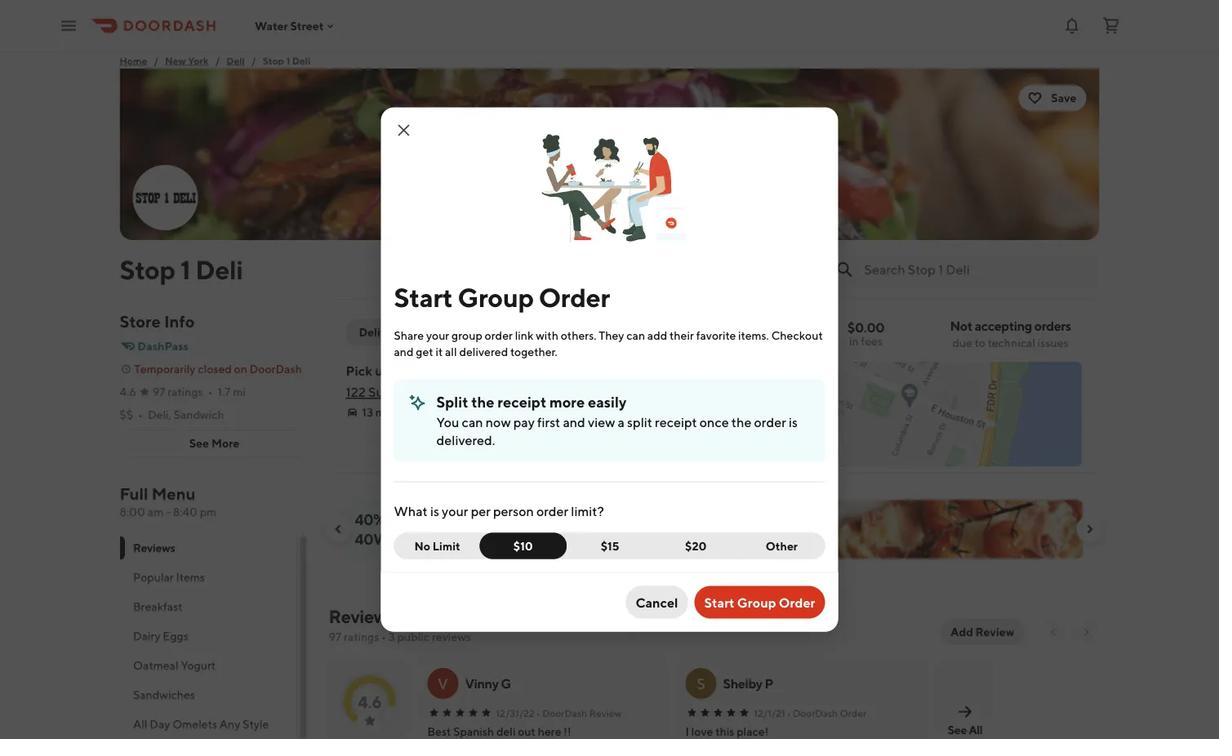Task type: describe. For each thing, give the bounding box(es) containing it.
popular
[[133, 570, 173, 584]]

new
[[165, 55, 186, 66]]

1 vertical spatial stop
[[120, 254, 175, 285]]

popular items
[[133, 570, 205, 584]]

see all link
[[934, 658, 997, 739]]

store info
[[120, 312, 195, 331]]

0 vertical spatial group
[[458, 282, 534, 313]]

deli,
[[148, 408, 171, 421]]

in
[[849, 334, 859, 348]]

start inside button
[[704, 595, 735, 610]]

Item Search search field
[[864, 261, 1087, 278]]

• doordash review
[[536, 707, 622, 719]]

$10 inside button
[[514, 539, 533, 552]]

and inside the split the receipt more easily you can now pay first and view a split receipt once the order is delivered.
[[563, 414, 585, 430]]

their
[[670, 328, 694, 342]]

is inside the split the receipt more easily you can now pay first and view a split receipt once the order is delivered.
[[789, 414, 798, 430]]

up inside 40% off first 2 orders up to $10 off with 40welcome, valid on subtotals $15
[[491, 510, 508, 528]]

pm
[[200, 505, 217, 519]]

oatmeal
[[133, 659, 178, 672]]

this
[[394, 363, 416, 379]]

split the receipt more easily status
[[394, 379, 825, 462]]

vinny g
[[465, 676, 511, 691]]

122
[[346, 384, 366, 400]]

order inside the share your group order link with others. they can add their favorite items. checkout and get it all delivered together.
[[485, 328, 513, 342]]

dairy eggs button
[[120, 621, 297, 651]]

1 horizontal spatial the
[[732, 414, 752, 430]]

store
[[120, 312, 161, 331]]

items
[[176, 570, 205, 584]]

public
[[397, 630, 430, 644]]

pay
[[513, 414, 535, 430]]

g
[[501, 676, 511, 691]]

on inside 40% off first 2 orders up to $10 off with 40welcome, valid on subtotals $15
[[490, 530, 507, 548]]

$20
[[685, 539, 707, 552]]

Pickup radio
[[415, 319, 478, 345]]

style
[[242, 717, 269, 731]]

$0.00 in fees
[[847, 320, 885, 348]]

technical
[[988, 336, 1036, 350]]

first inside the split the receipt more easily you can now pay first and view a split receipt once the order is delivered.
[[537, 414, 560, 430]]

up inside the "pick up this order at: 122 suffolk street"
[[375, 363, 391, 379]]

map region
[[439, 338, 1219, 547]]

temporarily
[[134, 362, 196, 376]]

it
[[436, 345, 443, 358]]

order inside the "pick up this order at: 122 suffolk street"
[[419, 363, 452, 379]]

eggs
[[162, 629, 188, 643]]

• right $$
[[138, 408, 143, 421]]

with inside the share your group order link with others. they can add their favorite items. checkout and get it all delivered together.
[[536, 328, 558, 342]]

view
[[588, 414, 615, 430]]

any
[[219, 717, 240, 731]]

deli link
[[226, 52, 245, 69]]

add review
[[951, 625, 1015, 639]]

sandwiches
[[133, 688, 195, 701]]

and inside the share your group order link with others. they can add their favorite items. checkout and get it all delivered together.
[[394, 345, 414, 358]]

at:
[[454, 363, 470, 379]]

temporarily closed on doordash
[[134, 362, 302, 376]]

1 vertical spatial 1
[[180, 254, 190, 285]]

more
[[550, 393, 585, 411]]

you
[[436, 414, 459, 430]]

easily
[[588, 393, 627, 411]]

$15 button
[[557, 533, 653, 559]]

1 vertical spatial your
[[442, 503, 468, 519]]

share your group order link with others. they can add their favorite items. checkout and get it all delivered together.
[[394, 328, 823, 358]]

12/31/22
[[496, 707, 535, 719]]

reviews
[[432, 630, 471, 644]]

see all
[[948, 723, 983, 736]]

8:40
[[173, 505, 198, 519]]

new york link
[[165, 52, 209, 69]]

previous image
[[1047, 626, 1060, 639]]

full
[[120, 484, 148, 503]]

due
[[953, 336, 973, 350]]

water street
[[255, 19, 324, 32]]

ratings inside reviews 97 ratings • 3 public reviews
[[344, 630, 379, 644]]

home link
[[120, 52, 147, 69]]

home / new york / deli / stop 1 deli
[[120, 55, 310, 66]]

122 suffolk street link
[[346, 384, 450, 400]]

add
[[951, 625, 973, 639]]

not accepting orders due to technical issues
[[950, 318, 1071, 350]]

1.7
[[218, 385, 231, 399]]

fees
[[861, 334, 883, 348]]

0 horizontal spatial is
[[430, 503, 439, 519]]

97 inside reviews 97 ratings • 3 public reviews
[[329, 630, 341, 644]]

0 horizontal spatial street
[[290, 19, 324, 32]]

sandwiches button
[[120, 680, 297, 710]]

delivery
[[359, 325, 403, 339]]

13
[[362, 405, 373, 419]]

checkout
[[771, 328, 823, 342]]

$15 inside 40% off first 2 orders up to $10 off with 40welcome, valid on subtotals $15
[[572, 530, 594, 548]]

york
[[188, 55, 209, 66]]

no limit
[[414, 539, 460, 552]]

others.
[[561, 328, 597, 342]]

-
[[166, 505, 171, 519]]

first inside 40% off first 2 orders up to $10 off with 40welcome, valid on subtotals $15
[[408, 510, 434, 528]]

see for see all
[[948, 723, 967, 736]]

full menu 8:00 am - 8:40 pm
[[120, 484, 217, 519]]

0 horizontal spatial the
[[471, 393, 495, 411]]

accepting
[[975, 318, 1032, 334]]

close start group order image
[[394, 120, 414, 140]]

2 vertical spatial group
[[737, 595, 776, 610]]

$$ • deli, sandwich
[[120, 408, 224, 421]]

group order button
[[492, 319, 580, 345]]

suffolk
[[368, 384, 410, 400]]

popular items button
[[120, 563, 297, 592]]

pickup
[[428, 325, 465, 339]]

can inside the share your group order link with others. they can add their favorite items. checkout and get it all delivered together.
[[627, 328, 645, 342]]

pick
[[346, 363, 372, 379]]

share
[[394, 328, 424, 342]]

yogurt
[[180, 659, 215, 672]]

per
[[471, 503, 491, 519]]

start group order dialog
[[381, 107, 838, 632]]

your inside the share your group order link with others. they can add their favorite items. checkout and get it all delivered together.
[[426, 328, 449, 342]]

0 vertical spatial start group order
[[394, 282, 610, 313]]

what
[[394, 503, 428, 519]]

all
[[445, 345, 457, 358]]

$15 inside button
[[601, 539, 619, 552]]

3 / from the left
[[251, 55, 256, 66]]

other
[[766, 539, 798, 552]]

1 horizontal spatial receipt
[[655, 414, 697, 430]]



Task type: locate. For each thing, give the bounding box(es) containing it.
reviews for reviews 97 ratings • 3 public reviews
[[329, 606, 395, 627]]

1 horizontal spatial first
[[537, 414, 560, 430]]

0 horizontal spatial see
[[189, 436, 209, 450]]

and down more
[[563, 414, 585, 430]]

can
[[627, 328, 645, 342], [462, 414, 483, 430]]

1 vertical spatial with
[[574, 510, 602, 528]]

1 horizontal spatial reviews
[[329, 606, 395, 627]]

1 vertical spatial up
[[491, 510, 508, 528]]

no
[[414, 539, 430, 552]]

No Limit button
[[394, 533, 491, 559]]

0 horizontal spatial 4.6
[[120, 385, 136, 399]]

1 horizontal spatial to
[[975, 336, 986, 350]]

1 vertical spatial first
[[408, 510, 434, 528]]

street right water
[[290, 19, 324, 32]]

menu
[[152, 484, 196, 503]]

/
[[154, 55, 159, 66], [215, 55, 220, 66], [251, 55, 256, 66]]

dairy eggs
[[133, 629, 188, 643]]

0 horizontal spatial can
[[462, 414, 483, 430]]

doordash right 12/31/22 on the left
[[542, 707, 587, 719]]

valid
[[457, 530, 488, 548]]

0 horizontal spatial on
[[234, 362, 247, 376]]

street inside the "pick up this order at: 122 suffolk street"
[[413, 384, 450, 400]]

0 horizontal spatial 1
[[180, 254, 190, 285]]

1 down water street
[[286, 55, 290, 66]]

deli
[[226, 55, 245, 66], [292, 55, 310, 66], [195, 254, 243, 285]]

1 horizontal spatial on
[[490, 530, 507, 548]]

$10 down person
[[514, 539, 533, 552]]

0 vertical spatial stop
[[263, 55, 284, 66]]

0 horizontal spatial and
[[394, 345, 414, 358]]

1 vertical spatial reviews
[[329, 606, 395, 627]]

• doordash order
[[787, 707, 867, 719]]

0 horizontal spatial up
[[375, 363, 391, 379]]

next image
[[1080, 626, 1093, 639]]

select promotional banner element
[[691, 559, 737, 588]]

the right once
[[732, 414, 752, 430]]

what is your per person order limit?
[[394, 503, 604, 519]]

oatmeal yogurt button
[[120, 651, 297, 680]]

1 horizontal spatial review
[[976, 625, 1015, 639]]

group up 'together.'
[[501, 325, 535, 339]]

open menu image
[[59, 16, 78, 36]]

0 vertical spatial is
[[789, 414, 798, 430]]

dairy
[[133, 629, 160, 643]]

is
[[789, 414, 798, 430], [430, 503, 439, 519]]

off up 40welcome,
[[388, 510, 406, 528]]

your up it
[[426, 328, 449, 342]]

1 vertical spatial group
[[501, 325, 535, 339]]

• right 12/1/21
[[787, 707, 791, 719]]

s
[[697, 675, 705, 692]]

97 down reviews link at the left bottom of the page
[[329, 630, 341, 644]]

order down it
[[419, 363, 452, 379]]

see inside button
[[189, 436, 209, 450]]

1 / from the left
[[154, 55, 159, 66]]

1 vertical spatial to
[[510, 510, 524, 528]]

1 vertical spatial ratings
[[344, 630, 379, 644]]

0 horizontal spatial reviews
[[133, 541, 175, 554]]

1 vertical spatial review
[[589, 707, 622, 719]]

1 vertical spatial 4.6
[[358, 692, 382, 711]]

0 vertical spatial up
[[375, 363, 391, 379]]

1 up info
[[180, 254, 190, 285]]

is right what
[[430, 503, 439, 519]]

1 horizontal spatial ratings
[[344, 630, 379, 644]]

stop up store
[[120, 254, 175, 285]]

is right once
[[789, 414, 798, 430]]

first right pay
[[537, 414, 560, 430]]

1 horizontal spatial doordash
[[542, 707, 587, 719]]

order methods option group
[[346, 319, 478, 345]]

vinny
[[465, 676, 499, 691]]

see for see more
[[189, 436, 209, 450]]

1 vertical spatial receipt
[[655, 414, 697, 430]]

powered by google image
[[487, 443, 535, 459]]

can up delivered.
[[462, 414, 483, 430]]

reviews 97 ratings • 3 public reviews
[[329, 606, 471, 644]]

1 horizontal spatial off
[[553, 510, 571, 528]]

ratings down reviews link at the left bottom of the page
[[344, 630, 379, 644]]

orders up issues
[[1034, 318, 1071, 334]]

off
[[388, 510, 406, 528], [553, 510, 571, 528]]

0 vertical spatial and
[[394, 345, 414, 358]]

stop
[[263, 55, 284, 66], [120, 254, 175, 285]]

1 horizontal spatial with
[[574, 510, 602, 528]]

1 vertical spatial see
[[948, 723, 967, 736]]

1 horizontal spatial start group order
[[704, 595, 815, 610]]

shelby
[[723, 676, 763, 691]]

reviews inside reviews 97 ratings • 3 public reviews
[[329, 606, 395, 627]]

up right "per"
[[491, 510, 508, 528]]

$20 button
[[653, 533, 739, 559]]

1 vertical spatial on
[[490, 530, 507, 548]]

1 horizontal spatial /
[[215, 55, 220, 66]]

$10 button
[[480, 533, 567, 559]]

97 up deli,
[[153, 385, 165, 399]]

• right 12/31/22 on the left
[[536, 707, 540, 719]]

doordash for s
[[793, 707, 838, 719]]

1 horizontal spatial street
[[413, 384, 450, 400]]

order inside the split the receipt more easily you can now pay first and view a split receipt once the order is delivered.
[[754, 414, 786, 430]]

2 / from the left
[[215, 55, 220, 66]]

0 horizontal spatial receipt
[[498, 393, 547, 411]]

0 horizontal spatial 97
[[153, 385, 165, 399]]

split
[[436, 393, 468, 411]]

Delivery radio
[[346, 319, 426, 345]]

with up $15 button
[[574, 510, 602, 528]]

1 off from the left
[[388, 510, 406, 528]]

1 horizontal spatial start
[[704, 595, 735, 610]]

$$
[[120, 408, 133, 421]]

0 horizontal spatial doordash
[[250, 362, 302, 376]]

can inside the split the receipt more easily you can now pay first and view a split receipt once the order is delivered.
[[462, 414, 483, 430]]

0 vertical spatial on
[[234, 362, 247, 376]]

/ right deli link
[[251, 55, 256, 66]]

order
[[485, 328, 513, 342], [419, 363, 452, 379], [754, 414, 786, 430], [536, 503, 568, 519]]

doordash right 12/1/21
[[793, 707, 838, 719]]

not
[[950, 318, 972, 334]]

4.6 up $$
[[120, 385, 136, 399]]

order up delivered
[[485, 328, 513, 342]]

limit
[[433, 539, 460, 552]]

receipt
[[498, 393, 547, 411], [655, 414, 697, 430]]

items.
[[738, 328, 769, 342]]

0 horizontal spatial review
[[589, 707, 622, 719]]

group order
[[501, 325, 570, 339]]

orders inside 40% off first 2 orders up to $10 off with 40welcome, valid on subtotals $15
[[447, 510, 488, 528]]

40%
[[355, 510, 385, 528]]

0 horizontal spatial $15
[[572, 530, 594, 548]]

1 horizontal spatial and
[[563, 414, 585, 430]]

first
[[537, 414, 560, 430], [408, 510, 434, 528]]

0 vertical spatial start
[[394, 282, 453, 313]]

group of people ordering together image
[[529, 107, 690, 268]]

0 horizontal spatial /
[[154, 55, 159, 66]]

40% off first 2 orders up to $10 off with 40welcome, valid on subtotals $15
[[355, 510, 602, 548]]

reviews link
[[329, 606, 395, 627]]

reviews
[[133, 541, 175, 554], [329, 606, 395, 627]]

doordash right closed at the left of page
[[250, 362, 302, 376]]

1 horizontal spatial up
[[491, 510, 508, 528]]

0 horizontal spatial ratings
[[168, 385, 203, 399]]

1.7 mi
[[218, 385, 246, 399]]

sandwich
[[174, 408, 224, 421]]

0 vertical spatial ratings
[[168, 385, 203, 399]]

start group order down select promotional banner element
[[704, 595, 815, 610]]

info
[[164, 312, 195, 331]]

0 horizontal spatial to
[[510, 510, 524, 528]]

can left add
[[627, 328, 645, 342]]

once
[[700, 414, 729, 430]]

start up order methods option group
[[394, 282, 453, 313]]

group
[[452, 328, 482, 342]]

to up $10 button
[[510, 510, 524, 528]]

with inside 40% off first 2 orders up to $10 off with 40welcome, valid on subtotals $15
[[574, 510, 602, 528]]

all inside button
[[133, 717, 147, 731]]

order inside group order button
[[538, 325, 570, 339]]

• left '3'
[[381, 630, 386, 644]]

0 horizontal spatial all
[[133, 717, 147, 731]]

review inside button
[[976, 625, 1015, 639]]

1 horizontal spatial all
[[969, 723, 983, 736]]

1 horizontal spatial 4.6
[[358, 692, 382, 711]]

mi
[[233, 385, 246, 399]]

8:00
[[120, 505, 145, 519]]

0 vertical spatial reviews
[[133, 541, 175, 554]]

closed
[[198, 362, 232, 376]]

1 vertical spatial street
[[413, 384, 450, 400]]

next button of carousel image
[[1083, 523, 1096, 536]]

to right due
[[975, 336, 986, 350]]

and down share
[[394, 345, 414, 358]]

• left 1.7
[[208, 385, 213, 399]]

with up 'together.'
[[536, 328, 558, 342]]

1 vertical spatial $10
[[514, 539, 533, 552]]

oatmeal yogurt
[[133, 659, 215, 672]]

all day omelets any style button
[[120, 710, 297, 739]]

0 vertical spatial see
[[189, 436, 209, 450]]

40welcome,
[[355, 530, 455, 548]]

split the receipt more easily you can now pay first and view a split receipt once the order is delivered.
[[436, 393, 798, 448]]

your left "per"
[[442, 503, 468, 519]]

off up the 'subtotals'
[[553, 510, 571, 528]]

0 horizontal spatial stop
[[120, 254, 175, 285]]

0 horizontal spatial first
[[408, 510, 434, 528]]

0 vertical spatial receipt
[[498, 393, 547, 411]]

first left 2 on the bottom left of page
[[408, 510, 434, 528]]

4.6 left the v
[[358, 692, 382, 711]]

0 vertical spatial to
[[975, 336, 986, 350]]

Other button
[[738, 533, 825, 559]]

2 horizontal spatial /
[[251, 55, 256, 66]]

0 horizontal spatial orders
[[447, 510, 488, 528]]

see
[[189, 436, 209, 450], [948, 723, 967, 736]]

save button
[[1019, 85, 1087, 111]]

1 horizontal spatial see
[[948, 723, 967, 736]]

1 horizontal spatial is
[[789, 414, 798, 430]]

stop 1 deli
[[120, 254, 243, 285]]

0 vertical spatial first
[[537, 414, 560, 430]]

start group order button
[[695, 586, 825, 619]]

1 horizontal spatial stop
[[263, 55, 284, 66]]

start down select promotional banner element
[[704, 595, 735, 610]]

up left this
[[375, 363, 391, 379]]

start group order up link
[[394, 282, 610, 313]]

start group order inside start group order button
[[704, 595, 815, 610]]

street down this
[[413, 384, 450, 400]]

doordash for v
[[542, 707, 587, 719]]

orders up valid at bottom
[[447, 510, 488, 528]]

orders inside the 'not accepting orders due to technical issues'
[[1034, 318, 1071, 334]]

all
[[133, 717, 147, 731], [969, 723, 983, 736]]

1 vertical spatial 97
[[329, 630, 341, 644]]

add
[[647, 328, 667, 342]]

/ left new
[[154, 55, 159, 66]]

•
[[208, 385, 213, 399], [138, 408, 143, 421], [381, 630, 386, 644], [536, 707, 540, 719], [787, 707, 791, 719]]

$10 inside 40% off first 2 orders up to $10 off with 40welcome, valid on subtotals $15
[[527, 510, 550, 528]]

dashpass
[[138, 339, 189, 353]]

1 vertical spatial is
[[430, 503, 439, 519]]

1 vertical spatial can
[[462, 414, 483, 430]]

p
[[765, 676, 773, 691]]

receipt up pay
[[498, 393, 547, 411]]

ratings up $$ • deli, sandwich
[[168, 385, 203, 399]]

12/1/21
[[754, 707, 785, 719]]

see more
[[189, 436, 240, 450]]

more
[[211, 436, 240, 450]]

reviews up '3'
[[329, 606, 395, 627]]

get
[[416, 345, 433, 358]]

receipt right split
[[655, 414, 697, 430]]

previous button of carousel image
[[332, 523, 345, 536]]

0 vertical spatial with
[[536, 328, 558, 342]]

0 vertical spatial your
[[426, 328, 449, 342]]

0 items, open order cart image
[[1102, 16, 1121, 36]]

reviews for reviews
[[133, 541, 175, 554]]

1 vertical spatial start group order
[[704, 595, 815, 610]]

0 vertical spatial 4.6
[[120, 385, 136, 399]]

1 horizontal spatial can
[[627, 328, 645, 342]]

• inside reviews 97 ratings • 3 public reviews
[[381, 630, 386, 644]]

$10 up the 'subtotals'
[[527, 510, 550, 528]]

group up link
[[458, 282, 534, 313]]

3
[[389, 630, 395, 644]]

cancel button
[[626, 586, 688, 619]]

0 vertical spatial 1
[[286, 55, 290, 66]]

1 vertical spatial start
[[704, 595, 735, 610]]

0 vertical spatial can
[[627, 328, 645, 342]]

0 vertical spatial street
[[290, 19, 324, 32]]

order inside start group order button
[[779, 595, 815, 610]]

0 vertical spatial $10
[[527, 510, 550, 528]]

0 vertical spatial review
[[976, 625, 1015, 639]]

1 horizontal spatial 1
[[286, 55, 290, 66]]

stop down water
[[263, 55, 284, 66]]

notification bell image
[[1062, 16, 1082, 36]]

min
[[375, 405, 395, 419]]

1 vertical spatial and
[[563, 414, 585, 430]]

on up mi
[[234, 362, 247, 376]]

1 horizontal spatial orders
[[1034, 318, 1071, 334]]

stop 1 deli image
[[120, 69, 1100, 240], [134, 167, 196, 229]]

doordash
[[250, 362, 302, 376], [542, 707, 587, 719], [793, 707, 838, 719]]

0 vertical spatial 97
[[153, 385, 165, 399]]

1 vertical spatial the
[[732, 414, 752, 430]]

group down other button at bottom
[[737, 595, 776, 610]]

the up now
[[471, 393, 495, 411]]

order right once
[[754, 414, 786, 430]]

what is your per person order limit? option group
[[394, 533, 825, 559]]

1 horizontal spatial $15
[[601, 539, 619, 552]]

split
[[627, 414, 652, 430]]

0 horizontal spatial start
[[394, 282, 453, 313]]

breakfast
[[133, 600, 182, 613]]

4.6
[[120, 385, 136, 399], [358, 692, 382, 711]]

to inside the 'not accepting orders due to technical issues'
[[975, 336, 986, 350]]

delivered
[[459, 345, 508, 358]]

a
[[618, 414, 625, 430]]

2 off from the left
[[553, 510, 571, 528]]

order up the 'subtotals'
[[536, 503, 568, 519]]

save
[[1051, 91, 1077, 105]]

0 vertical spatial orders
[[1034, 318, 1071, 334]]

to inside 40% off first 2 orders up to $10 off with 40welcome, valid on subtotals $15
[[510, 510, 524, 528]]

reviews up popular at left bottom
[[133, 541, 175, 554]]

v
[[438, 675, 448, 692]]

/ left deli link
[[215, 55, 220, 66]]

2 horizontal spatial doordash
[[793, 707, 838, 719]]

and
[[394, 345, 414, 358], [563, 414, 585, 430]]

on right valid at bottom
[[490, 530, 507, 548]]



Task type: vqa. For each thing, say whether or not it's contained in the screenshot.
Burma Love 4.7
no



